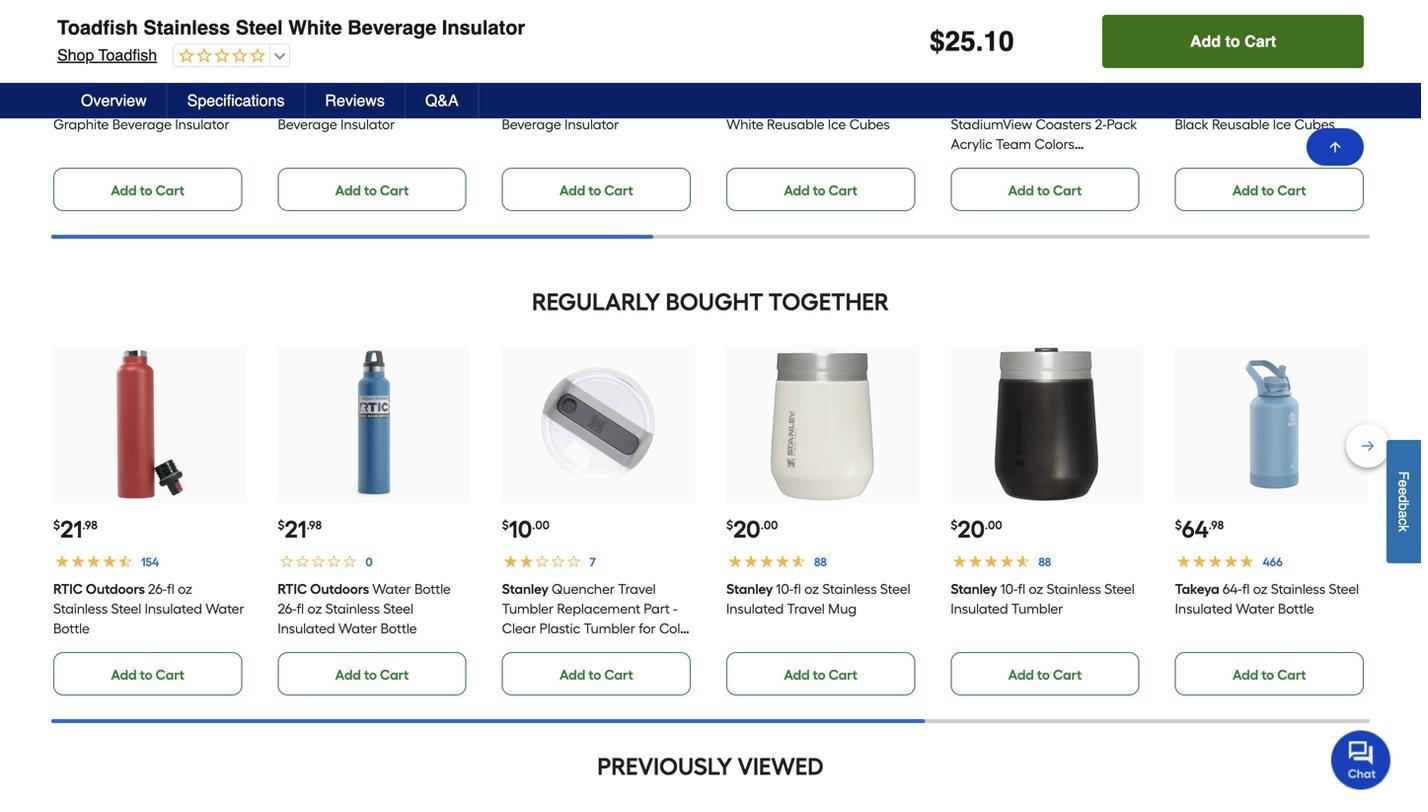 Task type: locate. For each thing, give the bounding box(es) containing it.
.00 for 10-fl oz stainless steel insulated travel mug
[[761, 518, 778, 533]]

rtic outdoors
[[53, 581, 145, 598], [278, 581, 369, 598]]

to down 10-fl oz stainless steel insulated travel mug
[[813, 667, 826, 684]]

ice inside 2-pack plastic white reusable ice cubes
[[828, 116, 846, 133]]

insulated for 10-fl oz stainless steel insulated tumbler
[[951, 601, 1008, 617]]

insulated inside 64-fl oz stainless steel insulated water bottle
[[1175, 601, 1232, 617]]

to down 64-fl oz stainless steel insulated water bottle
[[1261, 667, 1274, 684]]

2- for white
[[826, 96, 837, 113]]

2 vertical spatial white
[[726, 116, 764, 133]]

0 horizontal spatial 26-
[[148, 581, 167, 598]]

add inside add to cart button
[[1190, 32, 1221, 50]]

10-
[[776, 581, 794, 598], [1000, 581, 1018, 598]]

add down the water bottle 26-fl oz stainless steel insulated water bottle
[[335, 667, 361, 684]]

add to cart down .12
[[1190, 32, 1276, 50]]

2 24 from the left
[[285, 3, 311, 32]]

cart for 20 list item to the middle
[[1053, 667, 1082, 684]]

cart down stainless steel graphite beverage insulator
[[156, 182, 185, 199]]

.98 for water bottle 26-fl oz stainless steel insulated water bottle
[[307, 518, 322, 533]]

add for add to cart link under the colors
[[1008, 182, 1034, 199]]

1 horizontal spatial $ 20 .00
[[951, 515, 1002, 544]]

cart for first the 24 list item from the right
[[604, 182, 633, 199]]

1 horizontal spatial 24
[[285, 3, 311, 32]]

insulator inside stainless steel graphite beverage insulator
[[175, 116, 229, 133]]

add down 2-pack plastic black reusable ice cubes link
[[1233, 182, 1258, 199]]

ice inside 2-pack plastic black reusable ice cubes
[[1273, 116, 1291, 133]]

0 vertical spatial white
[[288, 16, 342, 39]]

2 ice from the left
[[1273, 116, 1291, 133]]

q&a button
[[405, 83, 479, 118]]

1 horizontal spatial -
[[673, 601, 678, 617]]

insulated inside the 26-fl oz stainless steel insulated water bottle
[[145, 601, 202, 617]]

$ 24
[[502, 3, 535, 32]]

fl inside 64-fl oz stainless steel insulated water bottle
[[1242, 581, 1250, 598]]

0 horizontal spatial .98
[[82, 518, 97, 533]]

fl for 10-fl oz stainless steel insulated travel mug
[[794, 581, 801, 598]]

2 horizontal spatial 24 list item
[[502, 0, 695, 211]]

oz inside 64-fl oz stainless steel insulated water bottle
[[1253, 581, 1268, 598]]

2-
[[826, 96, 837, 113], [1274, 96, 1286, 113], [1095, 116, 1107, 133]]

add to cart down mug
[[784, 667, 858, 684]]

cart inside 29 list item
[[1053, 182, 1082, 199]]

travel inside 10-fl oz stainless steel insulated travel mug
[[787, 601, 825, 617]]

add inside list item
[[784, 182, 810, 199]]

1 horizontal spatial travel
[[787, 601, 825, 617]]

insulator for stainless steel graphite beverage insulator
[[175, 116, 229, 133]]

fl
[[167, 581, 174, 598], [794, 581, 801, 598], [1018, 581, 1025, 598], [1242, 581, 1250, 598], [297, 601, 304, 617]]

2 rtic from the left
[[278, 581, 307, 598]]

0 horizontal spatial reusable
[[767, 116, 825, 133]]

cart down the 30oz
[[604, 667, 633, 684]]

add to cart
[[1190, 32, 1276, 50], [111, 182, 185, 199], [335, 182, 409, 199], [560, 182, 633, 199], [784, 182, 858, 199], [1008, 182, 1082, 199], [1233, 182, 1306, 199], [111, 667, 185, 684], [335, 667, 409, 684], [560, 667, 633, 684], [784, 667, 858, 684], [1008, 667, 1082, 684], [1233, 667, 1306, 684]]

.00 for quencher travel tumbler replacement part - clear plastic tumbler for cold drinks - 20oz and 30oz capacity
[[532, 518, 550, 533]]

reusable inside 2-pack plastic white reusable ice cubes
[[767, 116, 825, 133]]

2 21 from the left
[[285, 515, 307, 544]]

water inside 64-fl oz stainless steel insulated water bottle
[[1236, 601, 1275, 617]]

add to cart down stainless steel teal beverage insulator
[[335, 182, 409, 199]]

10-fl oz stainless steel insulated tumbler
[[951, 581, 1135, 617]]

quencher
[[552, 581, 615, 598]]

1 21 from the left
[[60, 515, 82, 544]]

.00 for 10-fl oz stainless steel insulated tumbler
[[985, 518, 1002, 533]]

to down and
[[588, 667, 601, 684]]

add for add to cart link inside 64 list item
[[1233, 667, 1258, 684]]

d
[[1396, 495, 1412, 503]]

add for add to cart link below 10-fl oz stainless steel insulated tumbler
[[1008, 667, 1034, 684]]

plastic inside 2-pack plastic white reusable ice cubes
[[871, 96, 912, 113]]

to inside add to cart button
[[1225, 32, 1240, 50]]

24 list item
[[53, 0, 246, 211], [278, 0, 470, 211], [502, 0, 695, 211]]

add to cart down 64-fl oz stainless steel insulated water bottle
[[1233, 667, 1306, 684]]

cubes
[[849, 116, 890, 133], [1295, 116, 1335, 133]]

white inside 2-pack plastic white reusable ice cubes
[[726, 116, 764, 133]]

1 horizontal spatial 21
[[285, 515, 307, 544]]

pack inside buffalo bills 3d stadiumview coasters 2-pack acrylic team colors bottle/can holder
[[1107, 116, 1137, 133]]

0 horizontal spatial cubes
[[849, 116, 890, 133]]

to down stainless steel graphite beverage insulator
[[140, 182, 153, 199]]

1 vertical spatial -
[[544, 640, 548, 657]]

to
[[1225, 32, 1240, 50], [140, 182, 153, 199], [364, 182, 377, 199], [588, 182, 601, 199], [813, 182, 826, 199], [1037, 182, 1050, 199], [1261, 182, 1274, 199], [140, 667, 153, 684], [364, 667, 377, 684], [588, 667, 601, 684], [813, 667, 826, 684], [1037, 667, 1050, 684], [1261, 667, 1274, 684]]

2 2-pack plastic white reusable ice cubes link from the top
[[726, 96, 912, 133]]

2 10- from the left
[[1000, 581, 1018, 598]]

1 horizontal spatial 21 list item
[[278, 346, 470, 696]]

2 outdoors from the left
[[310, 581, 369, 598]]

1 horizontal spatial $ 24 .00
[[278, 3, 328, 32]]

add to cart link inside list item
[[726, 168, 915, 211]]

1 24 list item from the left
[[53, 0, 246, 211]]

1 horizontal spatial 24 list item
[[278, 0, 470, 211]]

1 10- from the left
[[776, 581, 794, 598]]

water inside the 26-fl oz stainless steel insulated water bottle
[[205, 601, 244, 617]]

1 horizontal spatial rtic outdoors
[[278, 581, 369, 598]]

add down stainless steel graphite beverage insulator
[[111, 182, 137, 199]]

travel left mug
[[787, 601, 825, 617]]

list item
[[726, 0, 919, 211]]

white inside stainless steel white beverage insulator
[[651, 96, 688, 113]]

0 horizontal spatial pack
[[837, 96, 868, 113]]

1 horizontal spatial ice
[[1273, 116, 1291, 133]]

1 24 from the left
[[60, 3, 87, 32]]

$ 24 .00
[[53, 3, 104, 32], [278, 3, 328, 32]]

to down stainless steel white beverage insulator
[[588, 182, 601, 199]]

cart down stainless steel white beverage insulator
[[604, 182, 633, 199]]

0 horizontal spatial travel
[[618, 581, 656, 598]]

e up b
[[1396, 487, 1412, 495]]

1 horizontal spatial plastic
[[871, 96, 912, 113]]

1 stanley from the left
[[502, 581, 549, 598]]

2 horizontal spatial 24
[[509, 3, 535, 32]]

2 .98 from the left
[[307, 518, 322, 533]]

rtic
[[53, 581, 83, 598], [278, 581, 307, 598]]

2 horizontal spatial .98
[[1209, 518, 1224, 533]]

1 horizontal spatial pack
[[1107, 116, 1137, 133]]

0 horizontal spatial 24 list item
[[53, 0, 246, 211]]

fl inside the 26-fl oz stainless steel insulated water bottle
[[167, 581, 174, 598]]

to inside 64 list item
[[1261, 667, 1274, 684]]

add to cart link inside 10 "list item"
[[502, 652, 691, 696]]

e up d at the bottom right
[[1396, 480, 1412, 487]]

beverage for stainless steel white beverage insulator
[[502, 116, 561, 133]]

1 horizontal spatial rtic
[[278, 581, 307, 598]]

$ 24 .00 up reviews
[[278, 3, 328, 32]]

stainless
[[143, 16, 230, 39], [111, 96, 165, 113], [335, 96, 389, 113], [559, 96, 614, 113], [822, 581, 877, 598], [1047, 581, 1101, 598], [1271, 581, 1326, 598], [53, 601, 108, 617], [325, 601, 380, 617]]

10 inside 10 "list item"
[[509, 515, 532, 544]]

.00 inside $ 10 .00
[[532, 518, 550, 533]]

- right part
[[673, 601, 678, 617]]

to up 2-pack plastic black reusable ice cubes
[[1225, 32, 1240, 50]]

0 horizontal spatial -
[[544, 640, 548, 657]]

2- inside 2-pack plastic white reusable ice cubes
[[826, 96, 837, 113]]

0 horizontal spatial ice
[[828, 116, 846, 133]]

add for add to cart link below stainless steel teal beverage insulator
[[335, 182, 361, 199]]

1 ice from the left
[[828, 116, 846, 133]]

k
[[1396, 525, 1412, 532]]

1 vertical spatial travel
[[787, 601, 825, 617]]

cart for 10 "list item"
[[604, 667, 633, 684]]

capacity
[[502, 660, 560, 677]]

to down 10-fl oz stainless steel insulated tumbler
[[1037, 667, 1050, 684]]

oz for 26-fl oz stainless steel insulated water bottle
[[178, 581, 192, 598]]

plastic inside 2-pack plastic black reusable ice cubes
[[1320, 96, 1361, 113]]

c
[[1396, 518, 1412, 525]]

0 horizontal spatial 10
[[509, 515, 532, 544]]

0 vertical spatial 26-
[[148, 581, 167, 598]]

add to cart link down the water bottle 26-fl oz stainless steel insulated water bottle
[[278, 652, 466, 696]]

add to cart link down replacement
[[502, 652, 691, 696]]

outdoors for steel
[[86, 581, 145, 598]]

add for add to cart link below mug
[[784, 667, 810, 684]]

add down holder
[[1008, 182, 1034, 199]]

fl inside the water bottle 26-fl oz stainless steel insulated water bottle
[[297, 601, 304, 617]]

add down $ 20 .12
[[1190, 32, 1221, 50]]

cart down 2-pack plastic black reusable ice cubes
[[1277, 182, 1306, 199]]

to down stainless steel teal beverage insulator
[[364, 182, 377, 199]]

cart down the water bottle 26-fl oz stainless steel insulated water bottle
[[380, 667, 409, 684]]

2 horizontal spatial stanley
[[951, 581, 997, 598]]

2 $ 20 .00 from the left
[[951, 515, 1002, 544]]

1 .98 from the left
[[82, 518, 97, 533]]

10- inside 10-fl oz stainless steel insulated tumbler
[[1000, 581, 1018, 598]]

1 horizontal spatial $ 21 .98
[[278, 515, 322, 544]]

$ inside $ 10 .00
[[502, 518, 509, 533]]

fl for 26-fl oz stainless steel insulated water bottle
[[167, 581, 174, 598]]

$ 20 .00
[[726, 515, 778, 544], [951, 515, 1002, 544]]

plastic
[[871, 96, 912, 113], [1320, 96, 1361, 113], [539, 620, 580, 637]]

1 horizontal spatial 20
[[958, 515, 985, 544]]

add down stainless steel teal beverage insulator
[[335, 182, 361, 199]]

bottle inside 64-fl oz stainless steel insulated water bottle
[[1278, 601, 1314, 617]]

2- inside 2-pack plastic black reusable ice cubes
[[1274, 96, 1286, 113]]

3 .98 from the left
[[1209, 518, 1224, 533]]

add down 2-pack plastic white reusable ice cubes
[[784, 182, 810, 199]]

add inside 10 "list item"
[[560, 667, 585, 684]]

cart down 2-pack plastic white reusable ice cubes
[[829, 182, 858, 199]]

insulated inside 10-fl oz stainless steel insulated tumbler
[[951, 601, 1008, 617]]

cart down holder
[[1053, 182, 1082, 199]]

add to cart link down stainless steel teal beverage insulator
[[278, 168, 466, 211]]

20 list item
[[1175, 0, 1368, 211], [726, 346, 919, 696], [951, 346, 1143, 696]]

ice for white
[[828, 116, 846, 133]]

add to cart link down the colors
[[951, 168, 1139, 211]]

outdoors for oz
[[310, 581, 369, 598]]

fl inside 10-fl oz stainless steel insulated travel mug
[[794, 581, 801, 598]]

outdoors
[[86, 581, 145, 598], [310, 581, 369, 598]]

previously viewed
[[597, 753, 824, 781]]

add down the 26-fl oz stainless steel insulated water bottle
[[111, 667, 137, 684]]

2 horizontal spatial pack
[[1286, 96, 1317, 113]]

10
[[983, 26, 1014, 57], [509, 515, 532, 544]]

1 outdoors from the left
[[86, 581, 145, 598]]

stainless inside stainless steel teal beverage insulator
[[335, 96, 389, 113]]

1 $ 24 .00 from the left
[[53, 3, 104, 32]]

white
[[288, 16, 342, 39], [651, 96, 688, 113], [726, 116, 764, 133]]

beverage down overview
[[112, 116, 172, 133]]

2- for black
[[1274, 96, 1286, 113]]

10- for tumbler
[[1000, 581, 1018, 598]]

add for add to cart link under stainless steel graphite beverage insulator
[[111, 182, 137, 199]]

tumbler
[[502, 601, 554, 617], [1011, 601, 1063, 617], [584, 620, 635, 637]]

cart inside 10 "list item"
[[604, 667, 633, 684]]

0 horizontal spatial white
[[288, 16, 342, 39]]

clear
[[502, 620, 536, 637]]

0 horizontal spatial rtic
[[53, 581, 83, 598]]

$ 24 .00 up shop
[[53, 3, 104, 32]]

0 horizontal spatial tumbler
[[502, 601, 554, 617]]

2 reusable from the left
[[1212, 116, 1270, 133]]

24 for stainless steel graphite beverage insulator
[[60, 3, 87, 32]]

insulator for stainless steel white beverage insulator
[[565, 116, 619, 133]]

to down holder
[[1037, 182, 1050, 199]]

beverage down reviews
[[278, 116, 337, 133]]

pack inside 2-pack plastic black reusable ice cubes
[[1286, 96, 1317, 113]]

insulator inside stainless steel teal beverage insulator
[[340, 116, 395, 133]]

0 vertical spatial travel
[[618, 581, 656, 598]]

to for 10 "list item"
[[588, 667, 601, 684]]

stanley
[[502, 581, 549, 598], [726, 581, 773, 598], [951, 581, 997, 598]]

0 horizontal spatial 10-
[[776, 581, 794, 598]]

0 horizontal spatial stanley
[[502, 581, 549, 598]]

1 horizontal spatial 2-
[[1095, 116, 1107, 133]]

1 vertical spatial 10
[[509, 515, 532, 544]]

travel
[[618, 581, 656, 598], [787, 601, 825, 617]]

2 horizontal spatial plastic
[[1320, 96, 1361, 113]]

30oz
[[614, 640, 644, 657]]

cart down mug
[[829, 667, 858, 684]]

- left '20oz'
[[544, 640, 548, 657]]

add to cart link down stainless steel graphite beverage insulator
[[53, 168, 242, 211]]

travel up part
[[618, 581, 656, 598]]

steel
[[236, 16, 283, 39], [168, 96, 199, 113], [393, 96, 423, 113], [617, 96, 647, 113], [880, 581, 910, 598], [1105, 581, 1135, 598], [1329, 581, 1359, 598], [111, 601, 141, 617], [383, 601, 413, 617]]

beverage for stainless steel teal beverage insulator
[[278, 116, 337, 133]]

21 list item
[[53, 346, 246, 696], [278, 346, 470, 696]]

26-fl oz stainless steel insulated water bottle
[[53, 581, 244, 637]]

cart for 29 list item
[[1053, 182, 1082, 199]]

10 list item
[[502, 346, 695, 696]]

together
[[768, 288, 889, 316]]

0 horizontal spatial 24
[[60, 3, 87, 32]]

1 $ 20 .00 from the left
[[726, 515, 778, 544]]

2 rtic outdoors from the left
[[278, 581, 369, 598]]

64 list item
[[1175, 346, 1368, 696]]

add down '20oz'
[[560, 667, 585, 684]]

2 horizontal spatial tumbler
[[1011, 601, 1063, 617]]

21
[[60, 515, 82, 544], [285, 515, 307, 544]]

add down 64-fl oz stainless steel insulated water bottle
[[1233, 667, 1258, 684]]

0 horizontal spatial plastic
[[539, 620, 580, 637]]

1 horizontal spatial outdoors
[[310, 581, 369, 598]]

2 stanley from the left
[[726, 581, 773, 598]]

black
[[1175, 116, 1209, 133]]

ice
[[828, 116, 846, 133], [1273, 116, 1291, 133]]

2 21 list item from the left
[[278, 346, 470, 696]]

beverage inside stainless steel graphite beverage insulator
[[112, 116, 172, 133]]

to down 2-pack plastic white reusable ice cubes
[[813, 182, 826, 199]]

.98 inside $ 64 .98
[[1209, 518, 1224, 533]]

stainless steel white beverage insulator
[[502, 96, 688, 133]]

stadiumview
[[951, 116, 1032, 133]]

1 horizontal spatial cubes
[[1295, 116, 1335, 133]]

to inside list item
[[813, 182, 826, 199]]

0 horizontal spatial $ 21 .98
[[53, 515, 97, 544]]

24
[[60, 3, 87, 32], [285, 3, 311, 32], [509, 3, 535, 32]]

bottle
[[414, 581, 451, 598], [1278, 601, 1314, 617], [53, 620, 90, 637], [381, 620, 417, 637]]

1 rtic from the left
[[53, 581, 83, 598]]

oz inside the 26-fl oz stainless steel insulated water bottle
[[178, 581, 192, 598]]

fl for 10-fl oz stainless steel insulated tumbler
[[1018, 581, 1025, 598]]

add down stainless steel white beverage insulator
[[560, 182, 585, 199]]

add down 10-fl oz stainless steel insulated tumbler
[[1008, 667, 1034, 684]]

2 horizontal spatial 2-
[[1274, 96, 1286, 113]]

$ 24 .00 for stainless steel graphite beverage insulator
[[53, 3, 104, 32]]

add to cart down and
[[560, 667, 633, 684]]

$ inside $ 20 .12
[[1175, 6, 1182, 20]]

cart inside 64 list item
[[1277, 667, 1306, 684]]

pack inside 2-pack plastic white reusable ice cubes
[[837, 96, 868, 113]]

1 rtic outdoors from the left
[[53, 581, 145, 598]]

oz inside 10-fl oz stainless steel insulated travel mug
[[804, 581, 819, 598]]

oz inside the water bottle 26-fl oz stainless steel insulated water bottle
[[307, 601, 322, 617]]

stainless inside 64-fl oz stainless steel insulated water bottle
[[1271, 581, 1326, 598]]

25
[[945, 26, 976, 57]]

overview button
[[61, 83, 167, 118]]

oz inside 10-fl oz stainless steel insulated tumbler
[[1029, 581, 1043, 598]]

29 list item
[[951, 0, 1143, 211]]

3 24 list item from the left
[[502, 0, 695, 211]]

takeya 64-fl oz stainless steel insulated water bottle image
[[1194, 347, 1348, 502]]

0 horizontal spatial rtic outdoors
[[53, 581, 145, 598]]

1 vertical spatial 26-
[[278, 601, 297, 617]]

add for add to cart link below the water bottle 26-fl oz stainless steel insulated water bottle
[[335, 667, 361, 684]]

0 horizontal spatial $ 20 .00
[[726, 515, 778, 544]]

2 horizontal spatial white
[[726, 116, 764, 133]]

1 horizontal spatial .98
[[307, 518, 322, 533]]

21 for water bottle 26-fl oz stainless steel insulated water bottle
[[285, 515, 307, 544]]

0 horizontal spatial outdoors
[[86, 581, 145, 598]]

reusable inside 2-pack plastic black reusable ice cubes
[[1212, 116, 1270, 133]]

1 horizontal spatial 10-
[[1000, 581, 1018, 598]]

10- inside 10-fl oz stainless steel insulated travel mug
[[776, 581, 794, 598]]

add to cart link down 64-fl oz stainless steel insulated water bottle
[[1175, 652, 1364, 696]]

$ 20 .00 up 10-fl oz stainless steel insulated tumbler
[[951, 515, 1002, 544]]

add inside 29 list item
[[1008, 182, 1034, 199]]

add for add to cart link in the 10 "list item"
[[560, 667, 585, 684]]

1 horizontal spatial reusable
[[1212, 116, 1270, 133]]

plastic inside quencher travel tumbler replacement part - clear plastic tumbler for cold drinks - 20oz and 30oz capacity
[[539, 620, 580, 637]]

coasters
[[1036, 116, 1091, 133]]

insulated for 64-fl oz stainless steel insulated water bottle
[[1175, 601, 1232, 617]]

pack for 2-pack plastic white reusable ice cubes
[[837, 96, 868, 113]]

water
[[372, 581, 411, 598], [205, 601, 244, 617], [1236, 601, 1275, 617], [338, 620, 377, 637]]

add
[[1190, 32, 1221, 50], [111, 182, 137, 199], [335, 182, 361, 199], [560, 182, 585, 199], [784, 182, 810, 199], [1008, 182, 1034, 199], [1233, 182, 1258, 199], [111, 667, 137, 684], [335, 667, 361, 684], [560, 667, 585, 684], [784, 667, 810, 684], [1008, 667, 1034, 684], [1233, 667, 1258, 684]]

1 $ 21 .98 from the left
[[53, 515, 97, 544]]

stainless inside 10-fl oz stainless steel insulated travel mug
[[822, 581, 877, 598]]

to for the right 20 list item
[[1261, 182, 1274, 199]]

cart inside list item
[[829, 182, 858, 199]]

2 $ 24 .00 from the left
[[278, 3, 328, 32]]

1 cubes from the left
[[849, 116, 890, 133]]

add for add to cart link in the list item
[[784, 182, 810, 199]]

$ 24 .00 for stainless steel teal beverage insulator
[[278, 3, 328, 32]]

reusable
[[767, 116, 825, 133], [1212, 116, 1270, 133]]

$ 21 .98 for water bottle 26-fl oz stainless steel insulated water bottle
[[278, 515, 322, 544]]

1 horizontal spatial tumbler
[[584, 620, 635, 637]]

to for list item containing 2-pack plastic white reusable ice cubes
[[813, 182, 826, 199]]

0 horizontal spatial 21 list item
[[53, 346, 246, 696]]

1 vertical spatial white
[[651, 96, 688, 113]]

insulator
[[442, 16, 525, 39], [175, 116, 229, 133], [340, 116, 395, 133], [565, 116, 619, 133]]

64-fl oz stainless steel insulated water bottle
[[1175, 581, 1359, 617]]

beverage inside stainless steel teal beverage insulator
[[278, 116, 337, 133]]

cart down stainless steel teal beverage insulator
[[380, 182, 409, 199]]

cubes inside 2-pack plastic black reusable ice cubes
[[1295, 116, 1335, 133]]

0 horizontal spatial $ 24 .00
[[53, 3, 104, 32]]

fl inside 10-fl oz stainless steel insulated tumbler
[[1018, 581, 1025, 598]]

1 horizontal spatial 26-
[[278, 601, 297, 617]]

add to cart inside button
[[1190, 32, 1276, 50]]

add to cart link down 2-pack plastic black reusable ice cubes link
[[1175, 168, 1364, 211]]

rtic outdoors for steel
[[53, 581, 145, 598]]

stanley quencher travel tumbler replacement part - clear plastic tumbler for cold drinks - 20oz and 30oz capacity image
[[521, 347, 675, 502]]

pack
[[837, 96, 868, 113], [1286, 96, 1317, 113], [1107, 116, 1137, 133]]

2 $ 21 .98 from the left
[[278, 515, 322, 544]]

add to cart link down 2-pack plastic white reusable ice cubes
[[726, 168, 915, 211]]

add to cart inside 64 list item
[[1233, 667, 1306, 684]]

insulated
[[145, 601, 202, 617], [726, 601, 784, 617], [951, 601, 1008, 617], [1175, 601, 1232, 617], [278, 620, 335, 637]]

0 horizontal spatial 21
[[60, 515, 82, 544]]

to down 2-pack plastic black reusable ice cubes link
[[1261, 182, 1274, 199]]

beverage right q&a "button"
[[502, 116, 561, 133]]

stanley 10-fl oz stainless steel insulated tumbler image
[[970, 347, 1124, 502]]

previously
[[597, 753, 732, 781]]

insulated inside 10-fl oz stainless steel insulated travel mug
[[726, 601, 784, 617]]

toadfish
[[57, 16, 138, 39], [98, 46, 157, 64], [53, 96, 107, 113], [278, 96, 332, 113]]

add to cart link
[[53, 168, 242, 211], [278, 168, 466, 211], [502, 168, 691, 211], [726, 168, 915, 211], [951, 168, 1139, 211], [1175, 168, 1364, 211], [53, 652, 242, 696], [278, 652, 466, 696], [502, 652, 691, 696], [726, 652, 915, 696], [951, 652, 1139, 696], [1175, 652, 1364, 696]]

1 reusable from the left
[[767, 116, 825, 133]]

to inside 29 list item
[[1037, 182, 1050, 199]]

$ 20 .00 up 10-fl oz stainless steel insulated travel mug
[[726, 515, 778, 544]]

$ inside $ 64 .98
[[1175, 518, 1182, 533]]

3 stanley from the left
[[951, 581, 997, 598]]

1 horizontal spatial stanley
[[726, 581, 773, 598]]

water bottle 26-fl oz stainless steel insulated water bottle
[[278, 581, 451, 637]]

insulator inside stainless steel white beverage insulator
[[565, 116, 619, 133]]

1 e from the top
[[1396, 480, 1412, 487]]

to down the 26-fl oz stainless steel insulated water bottle
[[140, 667, 153, 684]]

cart up 2-pack plastic black reusable ice cubes
[[1245, 32, 1276, 50]]

add to cart link down stainless steel white beverage insulator
[[502, 168, 691, 211]]

add down 10-fl oz stainless steel insulated travel mug
[[784, 667, 810, 684]]

0 horizontal spatial 20
[[733, 515, 761, 544]]

cart down 64-fl oz stainless steel insulated water bottle
[[1277, 667, 1306, 684]]

rtic for stainless
[[53, 581, 83, 598]]

1 horizontal spatial 10
[[983, 26, 1014, 57]]

cubes inside 2-pack plastic white reusable ice cubes
[[849, 116, 890, 133]]

$ 21 .98
[[53, 515, 97, 544], [278, 515, 322, 544]]

beverage inside stainless steel white beverage insulator
[[502, 116, 561, 133]]

add to cart down holder
[[1008, 182, 1082, 199]]

2 cubes from the left
[[1295, 116, 1335, 133]]

-
[[673, 601, 678, 617], [544, 640, 548, 657]]

cubes for 2-pack plastic white reusable ice cubes
[[849, 116, 890, 133]]

add inside 64 list item
[[1233, 667, 1258, 684]]

insulated for 26-fl oz stainless steel insulated water bottle
[[145, 601, 202, 617]]

stanley inside 10 "list item"
[[502, 581, 549, 598]]

stanley for quencher travel tumbler replacement part - clear plastic tumbler for cold drinks - 20oz and 30oz capacity
[[502, 581, 549, 598]]

to inside 10 "list item"
[[588, 667, 601, 684]]

beverage
[[348, 16, 436, 39], [112, 116, 172, 133], [278, 116, 337, 133], [502, 116, 561, 133]]

1 horizontal spatial white
[[651, 96, 688, 113]]

0 horizontal spatial 2-
[[826, 96, 837, 113]]

zero stars image
[[174, 47, 266, 66]]

2-pack plastic white reusable ice cubes link
[[726, 0, 919, 154], [726, 96, 912, 133]]

cart down 10-fl oz stainless steel insulated tumbler
[[1053, 667, 1082, 684]]

rtic outdoors for oz
[[278, 581, 369, 598]]

20
[[1182, 3, 1209, 32], [733, 515, 761, 544], [958, 515, 985, 544]]



Task type: vqa. For each thing, say whether or not it's contained in the screenshot.
Stanley Quencher Travel Tumbler Replacement Part - Clear Plastic Tumbler for Cold Drinks - 20oz and 30oz Capacity image
yes



Task type: describe. For each thing, give the bounding box(es) containing it.
to for 20 list item to the middle
[[1037, 667, 1050, 684]]

cart for second the 24 list item from left
[[380, 182, 409, 199]]

.98 for 64-fl oz stainless steel insulated water bottle
[[1209, 518, 1224, 533]]

graphite
[[53, 116, 109, 133]]

.98 for 26-fl oz stainless steel insulated water bottle
[[82, 518, 97, 533]]

chat invite button image
[[1331, 730, 1391, 790]]

insulated inside the water bottle 26-fl oz stainless steel insulated water bottle
[[278, 620, 335, 637]]

part
[[644, 601, 670, 617]]

2 24 list item from the left
[[278, 0, 470, 211]]

add to cart inside 29 list item
[[1008, 182, 1082, 199]]

takeya
[[1175, 581, 1220, 598]]

26- inside the 26-fl oz stainless steel insulated water bottle
[[148, 581, 167, 598]]

steel inside stainless steel white beverage insulator
[[617, 96, 647, 113]]

add to cart button
[[1103, 15, 1364, 68]]

0 vertical spatial -
[[673, 601, 678, 617]]

$ 64 .98
[[1175, 515, 1224, 544]]

add to cart down stainless steel white beverage insulator
[[560, 182, 633, 199]]

regularly bought together heading
[[51, 282, 1370, 322]]

to for first the 24 list item from the right
[[588, 182, 601, 199]]

and
[[585, 640, 610, 657]]

plastic for 2-pack plastic white reusable ice cubes
[[871, 96, 912, 113]]

add to cart link down the 26-fl oz stainless steel insulated water bottle
[[53, 652, 242, 696]]

$ inside '$ 24'
[[502, 6, 509, 20]]

stainless inside stainless steel white beverage insulator
[[559, 96, 614, 113]]

cold
[[659, 620, 689, 637]]

cubes for 2-pack plastic black reusable ice cubes
[[1295, 116, 1335, 133]]

stainless inside the water bottle 26-fl oz stainless steel insulated water bottle
[[325, 601, 380, 617]]

$ 20 .00 for 10-fl oz stainless steel insulated travel mug
[[726, 515, 778, 544]]

steel inside stainless steel graphite beverage insulator
[[168, 96, 199, 113]]

for
[[639, 620, 656, 637]]

stanley for 10-fl oz stainless steel insulated tumbler
[[951, 581, 997, 598]]

1 horizontal spatial 20 list item
[[951, 346, 1143, 696]]

fl for 64-fl oz stainless steel insulated water bottle
[[1242, 581, 1250, 598]]

oz for 10-fl oz stainless steel insulated travel mug
[[804, 581, 819, 598]]

bottle/can
[[951, 156, 1019, 172]]

to for 64 list item
[[1261, 667, 1274, 684]]

add to cart link down mug
[[726, 652, 915, 696]]

colors
[[1034, 136, 1074, 153]]

ice for black
[[1273, 116, 1291, 133]]

steel inside 10-fl oz stainless steel insulated tumbler
[[1105, 581, 1135, 598]]

overview
[[81, 91, 147, 110]]

rtic outdoors 26-fl oz stainless steel insulated water bottle image
[[73, 347, 227, 502]]

stainless inside the 26-fl oz stainless steel insulated water bottle
[[53, 601, 108, 617]]

29
[[958, 3, 984, 32]]

bought
[[666, 288, 763, 316]]

cart inside button
[[1245, 32, 1276, 50]]

acrylic
[[951, 136, 992, 153]]

10- for travel
[[776, 581, 794, 598]]

add for add to cart link under the 26-fl oz stainless steel insulated water bottle
[[111, 667, 137, 684]]

beverage for stainless steel graphite beverage insulator
[[112, 116, 172, 133]]

bills
[[1056, 96, 1079, 113]]

reusable for white
[[767, 116, 825, 133]]

drinks
[[502, 640, 541, 657]]

26- inside the water bottle 26-fl oz stainless steel insulated water bottle
[[278, 601, 297, 617]]

24 for stainless steel teal beverage insulator
[[285, 3, 311, 32]]

pack for 2-pack plastic black reusable ice cubes
[[1286, 96, 1317, 113]]

.12
[[1209, 6, 1223, 20]]

$ 21 .98 for 26-fl oz stainless steel insulated water bottle
[[53, 515, 97, 544]]

20 for 10-fl oz stainless steel insulated travel mug
[[733, 515, 761, 544]]

64-
[[1223, 581, 1242, 598]]

steel inside the water bottle 26-fl oz stainless steel insulated water bottle
[[383, 601, 413, 617]]

add to cart link down 10-fl oz stainless steel insulated tumbler
[[951, 652, 1139, 696]]

steel inside stainless steel teal beverage insulator
[[393, 96, 423, 113]]

list item containing 2-pack plastic white reusable ice cubes
[[726, 0, 919, 211]]

2 horizontal spatial 20 list item
[[1175, 0, 1368, 211]]

holder
[[1022, 156, 1064, 172]]

1 21 list item from the left
[[53, 346, 246, 696]]

white for reusable
[[726, 116, 764, 133]]

viewed
[[738, 753, 824, 781]]

2-pack plastic black reusable ice cubes link
[[1175, 96, 1361, 133]]

rtic for fl
[[278, 581, 307, 598]]

20 for 10-fl oz stainless steel insulated tumbler
[[958, 515, 985, 544]]

plastic for 2-pack plastic black reusable ice cubes
[[1320, 96, 1361, 113]]

beverage up reviews button in the left top of the page
[[348, 16, 436, 39]]

toadfish stainless steel white beverage insulator
[[57, 16, 525, 39]]

cart for list item containing 2-pack plastic white reusable ice cubes
[[829, 182, 858, 199]]

64
[[1182, 515, 1209, 544]]

stanley for 10-fl oz stainless steel insulated travel mug
[[726, 581, 773, 598]]

cart for 64 list item
[[1277, 667, 1306, 684]]

stainless inside stainless steel graphite beverage insulator
[[111, 96, 165, 113]]

add to cart down 10-fl oz stainless steel insulated tumbler
[[1008, 667, 1082, 684]]

steel inside the 26-fl oz stainless steel insulated water bottle
[[111, 601, 141, 617]]

$ 20 .12
[[1175, 3, 1223, 32]]

reusable for black
[[1212, 116, 1270, 133]]

cart for the leftmost 20 list item
[[829, 667, 858, 684]]

to for 1st the 24 list item
[[140, 182, 153, 199]]

travel inside quencher travel tumbler replacement part - clear plastic tumbler for cold drinks - 20oz and 30oz capacity
[[618, 581, 656, 598]]

21 for 26-fl oz stainless steel insulated water bottle
[[60, 515, 82, 544]]

to for second the 24 list item from left
[[364, 182, 377, 199]]

buffalo bills 3d stadiumview coasters 2-pack acrylic team colors bottle/can holder link
[[951, 96, 1137, 172]]

steel inside 10-fl oz stainless steel insulated travel mug
[[880, 581, 910, 598]]

mug
[[828, 601, 857, 617]]

f
[[1396, 471, 1412, 480]]

stainless steel white beverage insulator link
[[502, 96, 688, 133]]

stainless steel teal beverage insulator
[[278, 96, 452, 133]]

regularly bought together
[[532, 288, 889, 316]]

cart for 1st the 24 list item
[[156, 182, 185, 199]]

previously viewed heading
[[51, 747, 1370, 787]]

specifications
[[187, 91, 285, 110]]

stanley 10-fl oz stainless steel insulated travel mug image
[[746, 347, 900, 502]]

buffalo bills 3d stadiumview coasters 2-pack acrylic team colors bottle/can holder
[[951, 96, 1137, 172]]

reviews
[[325, 91, 385, 110]]

add for add to cart link below stainless steel white beverage insulator
[[560, 182, 585, 199]]

rtic outdoors water bottle 26-fl oz stainless steel insulated water bottle image
[[297, 347, 451, 502]]

shop toadfish
[[57, 46, 157, 64]]

add to cart inside 10 "list item"
[[560, 667, 633, 684]]

to for 29 list item
[[1037, 182, 1050, 199]]

add to cart down the 26-fl oz stainless steel insulated water bottle
[[111, 667, 185, 684]]

q&a
[[425, 91, 459, 110]]

cart for the right 20 list item
[[1277, 182, 1306, 199]]

20oz
[[552, 640, 582, 657]]

stainless steel graphite beverage insulator
[[53, 96, 229, 133]]

arrow up image
[[1327, 139, 1343, 155]]

reviews button
[[305, 83, 405, 118]]

specifications button
[[167, 83, 305, 118]]

add to cart link inside 64 list item
[[1175, 652, 1364, 696]]

2- inside buffalo bills 3d stadiumview coasters 2-pack acrylic team colors bottle/can holder
[[1095, 116, 1107, 133]]

bottle inside the 26-fl oz stainless steel insulated water bottle
[[53, 620, 90, 637]]

tumbler inside 10-fl oz stainless steel insulated tumbler
[[1011, 601, 1063, 617]]

insulated for 10-fl oz stainless steel insulated travel mug
[[726, 601, 784, 617]]

0 vertical spatial 10
[[983, 26, 1014, 57]]

add to cart down the water bottle 26-fl oz stainless steel insulated water bottle
[[335, 667, 409, 684]]

to down the water bottle 26-fl oz stainless steel insulated water bottle
[[364, 667, 377, 684]]

add for add to cart link below 2-pack plastic black reusable ice cubes link
[[1233, 182, 1258, 199]]

$ 25 . 10
[[930, 26, 1014, 57]]

cart down the 26-fl oz stainless steel insulated water bottle
[[156, 667, 185, 684]]

add to cart down 2-pack plastic white reusable ice cubes
[[784, 182, 858, 199]]

oz for 10-fl oz stainless steel insulated tumbler
[[1029, 581, 1043, 598]]

3 24 from the left
[[509, 3, 535, 32]]

shop
[[57, 46, 94, 64]]

2 e from the top
[[1396, 487, 1412, 495]]

3d
[[1082, 96, 1099, 113]]

.
[[976, 26, 983, 57]]

1 2-pack plastic white reusable ice cubes link from the top
[[726, 0, 919, 154]]

$ 10 .00
[[502, 515, 550, 544]]

f e e d b a c k
[[1396, 471, 1412, 532]]

regularly
[[532, 288, 660, 316]]

teal
[[426, 96, 452, 113]]

2 horizontal spatial 20
[[1182, 3, 1209, 32]]

steel inside 64-fl oz stainless steel insulated water bottle
[[1329, 581, 1359, 598]]

10-fl oz stainless steel insulated travel mug
[[726, 581, 910, 617]]

team
[[996, 136, 1031, 153]]

white for beverage
[[288, 16, 342, 39]]

buffalo
[[1008, 96, 1052, 113]]

2-pack plastic white reusable ice cubes
[[726, 96, 912, 133]]

add to cart down 2-pack plastic black reusable ice cubes link
[[1233, 182, 1306, 199]]

insulator for stainless steel teal beverage insulator
[[340, 116, 395, 133]]

b
[[1396, 503, 1412, 511]]

to for the leftmost 20 list item
[[813, 667, 826, 684]]

add to cart down stainless steel graphite beverage insulator
[[111, 182, 185, 199]]

oz for 64-fl oz stainless steel insulated water bottle
[[1253, 581, 1268, 598]]

quencher travel tumbler replacement part - clear plastic tumbler for cold drinks - 20oz and 30oz capacity
[[502, 581, 689, 677]]

stainless inside 10-fl oz stainless steel insulated tumbler
[[1047, 581, 1101, 598]]

replacement
[[557, 601, 640, 617]]

f e e d b a c k button
[[1387, 440, 1421, 563]]

2-pack plastic black reusable ice cubes
[[1175, 96, 1361, 133]]

$ 20 .00 for 10-fl oz stainless steel insulated tumbler
[[951, 515, 1002, 544]]

0 horizontal spatial 20 list item
[[726, 346, 919, 696]]

a
[[1396, 511, 1412, 518]]



